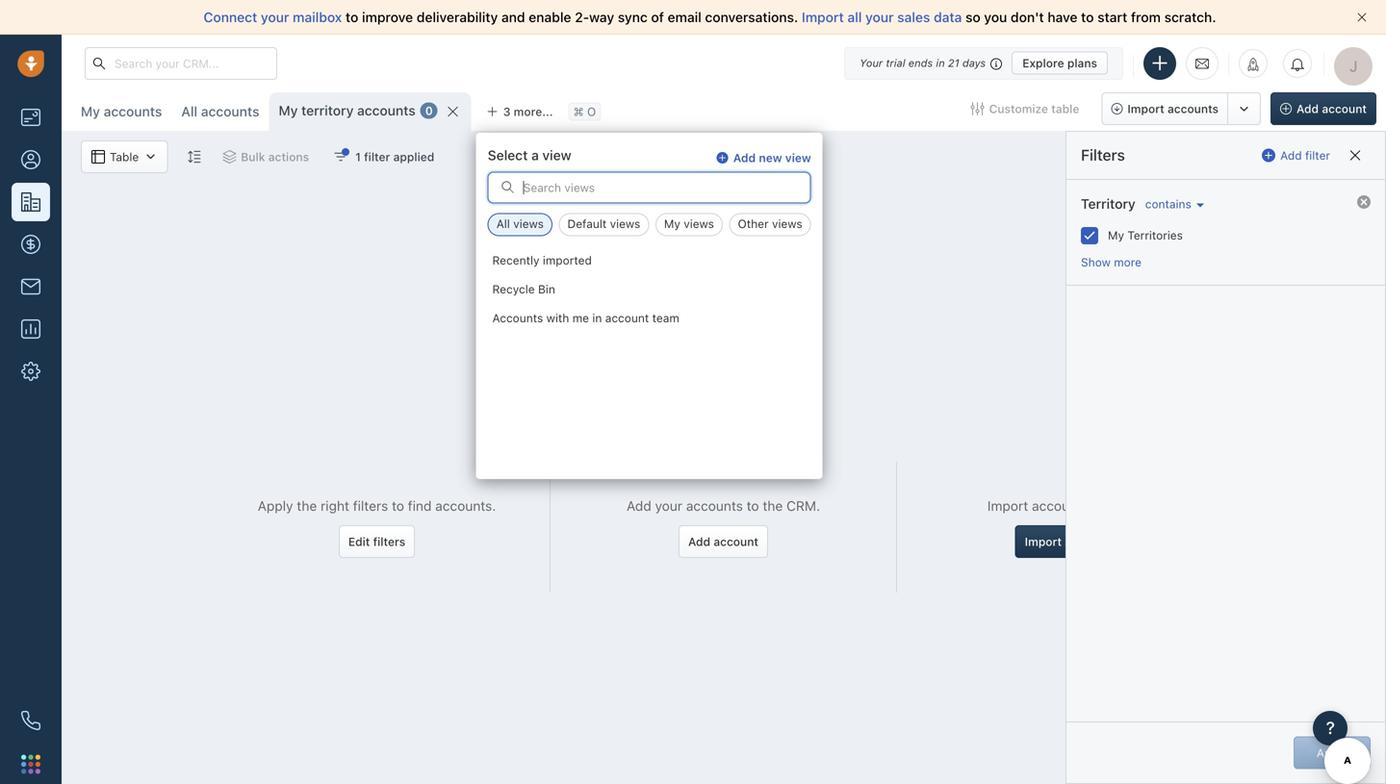 Task type: locate. For each thing, give the bounding box(es) containing it.
1 horizontal spatial container_wx8msf4aqz5i3rn1 image
[[334, 150, 348, 164]]

close image
[[1357, 13, 1367, 22]]

all up style_myh0__igzzd8unmi icon
[[181, 103, 197, 119]]

2 container_wx8msf4aqz5i3rn1 image from the left
[[334, 150, 348, 164]]

have
[[1048, 9, 1078, 25]]

from
[[1131, 9, 1161, 25]]

0 horizontal spatial add account
[[688, 535, 759, 549]]

so
[[966, 9, 981, 25]]

container_wx8msf4aqz5i3rn1 image for customize
[[971, 102, 985, 116]]

0 vertical spatial add account
[[1297, 102, 1367, 116]]

data
[[934, 9, 962, 25]]

add filter
[[1280, 149, 1330, 162]]

1 horizontal spatial the
[[763, 498, 783, 514]]

in
[[936, 57, 945, 69], [593, 311, 602, 325], [1093, 498, 1103, 514]]

my accounts
[[81, 103, 162, 119]]

views up recently
[[513, 217, 544, 231]]

my accounts button
[[71, 92, 172, 131], [81, 103, 162, 119]]

applied
[[393, 150, 434, 164]]

import accounts
[[1128, 102, 1219, 116], [1025, 535, 1116, 549]]

1 vertical spatial add account button
[[679, 525, 768, 558]]

container_wx8msf4aqz5i3rn1 image inside 1 filter applied button
[[334, 150, 348, 164]]

in left one
[[1093, 498, 1103, 514]]

add account
[[1297, 102, 1367, 116], [688, 535, 759, 549]]

container_wx8msf4aqz5i3rn1 image
[[971, 102, 985, 116], [144, 150, 157, 164], [223, 150, 236, 164]]

team
[[653, 311, 680, 325]]

import accounts button down import accounts in one go. at the bottom right of the page
[[1015, 525, 1126, 558]]

import accounts down email image
[[1128, 102, 1219, 116]]

0 vertical spatial in
[[936, 57, 945, 69]]

0 vertical spatial import accounts button
[[1102, 92, 1228, 125]]

1 vertical spatial account
[[605, 311, 649, 325]]

ends
[[908, 57, 933, 69]]

0 vertical spatial import accounts
[[1128, 102, 1219, 116]]

1 container_wx8msf4aqz5i3rn1 image from the left
[[91, 150, 105, 164]]

all for all views
[[496, 217, 510, 231]]

0 horizontal spatial account
[[605, 311, 649, 325]]

don't
[[1011, 9, 1044, 25]]

my territory accounts 0
[[279, 103, 433, 118]]

my inside button
[[664, 217, 680, 231]]

1 horizontal spatial in
[[936, 57, 945, 69]]

to left 'crm.'
[[747, 498, 759, 514]]

my for my territories
[[1108, 229, 1124, 242]]

in right me
[[593, 311, 602, 325]]

1 vertical spatial in
[[593, 311, 602, 325]]

2 views from the left
[[610, 217, 641, 231]]

1 views from the left
[[513, 217, 544, 231]]

accounts down email image
[[1168, 102, 1219, 116]]

1 horizontal spatial your
[[655, 498, 683, 514]]

2 horizontal spatial account
[[1322, 102, 1367, 116]]

0 horizontal spatial in
[[593, 311, 602, 325]]

other
[[738, 217, 769, 231]]

my down search views search box
[[664, 217, 680, 231]]

territory
[[301, 103, 354, 118]]

2 vertical spatial in
[[1093, 498, 1103, 514]]

0 horizontal spatial filter
[[364, 150, 390, 164]]

1 vertical spatial import accounts
[[1025, 535, 1116, 549]]

add account button
[[1271, 92, 1377, 125], [679, 525, 768, 558]]

phone image
[[21, 711, 40, 731]]

import accounts button
[[1102, 92, 1228, 125], [1015, 525, 1126, 558]]

imported
[[543, 254, 592, 267]]

the left 'crm.'
[[763, 498, 783, 514]]

find
[[408, 498, 432, 514]]

container_wx8msf4aqz5i3rn1 image right table
[[144, 150, 157, 164]]

filter inside button
[[364, 150, 390, 164]]

enable
[[529, 9, 571, 25]]

all accounts button
[[172, 92, 269, 131], [181, 103, 259, 119]]

container_wx8msf4aqz5i3rn1 image inside bulk actions button
[[223, 150, 236, 164]]

view right new on the right top of page
[[785, 151, 811, 165]]

1 horizontal spatial add account button
[[1271, 92, 1377, 125]]

all
[[181, 103, 197, 119], [496, 217, 510, 231]]

style_myh0__igzzd8unmi image
[[187, 150, 200, 164]]

table
[[110, 150, 139, 164]]

explore plans link
[[1012, 52, 1108, 75]]

view for add new view
[[785, 151, 811, 165]]

container_wx8msf4aqz5i3rn1 image left bulk
[[223, 150, 236, 164]]

account
[[1322, 102, 1367, 116], [605, 311, 649, 325], [714, 535, 759, 549]]

apply
[[258, 498, 293, 514]]

container_wx8msf4aqz5i3rn1 image left customize
[[971, 102, 985, 116]]

all
[[848, 9, 862, 25]]

start
[[1098, 9, 1128, 25]]

import accounts down import accounts in one go. at the bottom right of the page
[[1025, 535, 1116, 549]]

customize
[[989, 102, 1048, 116]]

filter for add
[[1305, 149, 1330, 162]]

to left find
[[392, 498, 404, 514]]

1 horizontal spatial view
[[785, 151, 811, 165]]

bin
[[538, 283, 556, 296]]

more...
[[514, 105, 553, 118]]

add new view
[[733, 151, 811, 165]]

add
[[1297, 102, 1319, 116], [1280, 149, 1302, 162], [733, 151, 756, 165], [627, 498, 651, 514], [688, 535, 711, 549]]

the left right
[[297, 498, 317, 514]]

1 horizontal spatial filter
[[1305, 149, 1330, 162]]

0 horizontal spatial import accounts
[[1025, 535, 1116, 549]]

container_wx8msf4aqz5i3rn1 image inside customize table 'button'
[[971, 102, 985, 116]]

in for 21
[[936, 57, 945, 69]]

1 vertical spatial all
[[496, 217, 510, 231]]

to
[[346, 9, 358, 25], [1081, 9, 1094, 25], [392, 498, 404, 514], [747, 498, 759, 514]]

my left territory in the left of the page
[[279, 103, 298, 118]]

connect your mailbox to improve deliverability and enable 2-way sync of email conversations. import all your sales data so you don't have to start from scratch.
[[204, 9, 1216, 25]]

my up show more on the top right of page
[[1108, 229, 1124, 242]]

1 vertical spatial filters
[[373, 535, 405, 549]]

edit filters
[[348, 535, 405, 549]]

0 horizontal spatial container_wx8msf4aqz5i3rn1 image
[[144, 150, 157, 164]]

accounts
[[493, 311, 543, 325]]

0 vertical spatial all
[[181, 103, 197, 119]]

select
[[488, 147, 528, 163]]

Search views search field
[[489, 173, 810, 203]]

all for all accounts
[[181, 103, 197, 119]]

views right other
[[772, 217, 803, 231]]

1 horizontal spatial import accounts
[[1128, 102, 1219, 116]]

all down search image
[[496, 217, 510, 231]]

territory
[[1081, 196, 1136, 212]]

2 horizontal spatial container_wx8msf4aqz5i3rn1 image
[[971, 102, 985, 116]]

my up table dropdown button
[[81, 103, 100, 119]]

view for select a view
[[542, 147, 572, 163]]

add account button down add your accounts to the crm.
[[679, 525, 768, 558]]

views right default
[[610, 217, 641, 231]]

my views
[[664, 217, 714, 231]]

to right the mailbox
[[346, 9, 358, 25]]

0 horizontal spatial all
[[181, 103, 197, 119]]

filters
[[353, 498, 388, 514], [373, 535, 405, 549]]

import accounts button down email image
[[1102, 92, 1228, 125]]

4 views from the left
[[772, 217, 803, 231]]

view right a in the top of the page
[[542, 147, 572, 163]]

account down add your accounts to the crm.
[[714, 535, 759, 549]]

filter
[[1305, 149, 1330, 162], [364, 150, 390, 164]]

container_wx8msf4aqz5i3rn1 image left table
[[91, 150, 105, 164]]

1 horizontal spatial all
[[496, 217, 510, 231]]

views for my views
[[684, 217, 714, 231]]

views inside button
[[772, 217, 803, 231]]

0 horizontal spatial your
[[261, 9, 289, 25]]

3
[[503, 105, 511, 118]]

2 vertical spatial account
[[714, 535, 759, 549]]

0 vertical spatial filters
[[353, 498, 388, 514]]

actions
[[268, 150, 309, 164]]

edit
[[348, 535, 370, 549]]

add account up add filter
[[1297, 102, 1367, 116]]

1 horizontal spatial account
[[714, 535, 759, 549]]

accounts
[[1168, 102, 1219, 116], [357, 103, 416, 118], [104, 103, 162, 119], [201, 103, 259, 119], [686, 498, 743, 514], [1032, 498, 1089, 514], [1065, 535, 1116, 549]]

accounts down import accounts in one go. at the bottom right of the page
[[1065, 535, 1116, 549]]

conversations.
[[705, 9, 798, 25]]

in left 21
[[936, 57, 945, 69]]

phone element
[[12, 702, 50, 740]]

container_wx8msf4aqz5i3rn1 image inside table dropdown button
[[91, 150, 105, 164]]

3 views from the left
[[684, 217, 714, 231]]

your
[[261, 9, 289, 25], [866, 9, 894, 25], [655, 498, 683, 514]]

views
[[513, 217, 544, 231], [610, 217, 641, 231], [684, 217, 714, 231], [772, 217, 803, 231]]

1 horizontal spatial container_wx8msf4aqz5i3rn1 image
[[223, 150, 236, 164]]

0 horizontal spatial container_wx8msf4aqz5i3rn1 image
[[91, 150, 105, 164]]

your for add your accounts to the crm.
[[655, 498, 683, 514]]

customize table button
[[959, 92, 1092, 125]]

container_wx8msf4aqz5i3rn1 image
[[91, 150, 105, 164], [334, 150, 348, 164]]

container_wx8msf4aqz5i3rn1 image left 1 in the top left of the page
[[334, 150, 348, 164]]

filters right edit
[[373, 535, 405, 549]]

add account button up add filter
[[1271, 92, 1377, 125]]

and
[[501, 9, 525, 25]]

2 horizontal spatial in
[[1093, 498, 1103, 514]]

account left the team
[[605, 311, 649, 325]]

0 horizontal spatial view
[[542, 147, 572, 163]]

add account down add your accounts to the crm.
[[688, 535, 759, 549]]

improve
[[362, 9, 413, 25]]

1
[[355, 150, 361, 164]]

all inside button
[[496, 217, 510, 231]]

view
[[542, 147, 572, 163], [785, 151, 811, 165]]

account up add filter
[[1322, 102, 1367, 116]]

my
[[279, 103, 298, 118], [81, 103, 100, 119], [664, 217, 680, 231], [1108, 229, 1124, 242]]

views left other
[[684, 217, 714, 231]]

0 horizontal spatial the
[[297, 498, 317, 514]]

bulk
[[241, 150, 265, 164]]

2 the from the left
[[763, 498, 783, 514]]

filters right right
[[353, 498, 388, 514]]

email
[[668, 9, 702, 25]]

filter for 1
[[364, 150, 390, 164]]

accounts left 'crm.'
[[686, 498, 743, 514]]



Task type: vqa. For each thing, say whether or not it's contained in the screenshot.
LEADS to the right
no



Task type: describe. For each thing, give the bounding box(es) containing it.
import all your sales data link
[[802, 9, 966, 25]]

import accounts group
[[1102, 92, 1261, 125]]

right
[[321, 498, 349, 514]]

views for default views
[[610, 217, 641, 231]]

⌘ o
[[573, 105, 596, 118]]

table
[[1051, 102, 1080, 116]]

way
[[589, 9, 614, 25]]

3 more... button
[[476, 98, 564, 125]]

accounts up bulk
[[201, 103, 259, 119]]

of
[[651, 9, 664, 25]]

my for my views
[[664, 217, 680, 231]]

all views button
[[488, 213, 553, 236]]

21
[[948, 57, 960, 69]]

in for account
[[593, 311, 602, 325]]

accounts inside import accounts group
[[1168, 102, 1219, 116]]

customize table
[[989, 102, 1080, 116]]

accounts.
[[435, 498, 496, 514]]

container_wx8msf4aqz5i3rn1 image for table dropdown button
[[91, 150, 105, 164]]

territories
[[1128, 229, 1183, 242]]

you
[[984, 9, 1007, 25]]

1 vertical spatial import accounts button
[[1015, 525, 1126, 558]]

add filter link
[[1262, 140, 1330, 171]]

container_wx8msf4aqz5i3rn1 image for 1 filter applied button
[[334, 150, 348, 164]]

to left start
[[1081, 9, 1094, 25]]

other views
[[738, 217, 803, 231]]

default views button
[[559, 213, 649, 236]]

my territories
[[1108, 229, 1183, 242]]

days
[[963, 57, 986, 69]]

1 filter applied button
[[322, 141, 447, 173]]

1 horizontal spatial add account
[[1297, 102, 1367, 116]]

apply the right filters to find accounts.
[[258, 498, 496, 514]]

sales
[[897, 9, 930, 25]]

deliverability
[[417, 9, 498, 25]]

email image
[[1196, 56, 1209, 72]]

select a view
[[488, 147, 572, 163]]

sync
[[618, 9, 648, 25]]

explore plans
[[1023, 56, 1097, 70]]

1 filter applied
[[355, 150, 434, 164]]

contains
[[1145, 197, 1192, 211]]

connect
[[204, 9, 257, 25]]

accounts up table
[[104, 103, 162, 119]]

all views
[[496, 217, 544, 231]]

bulk actions button
[[210, 141, 322, 173]]

Search your CRM... text field
[[85, 47, 277, 80]]

my for my territory accounts 0
[[279, 103, 298, 118]]

freshworks switcher image
[[21, 755, 40, 774]]

bulk actions
[[241, 150, 309, 164]]

2 horizontal spatial your
[[866, 9, 894, 25]]

filters
[[1081, 146, 1125, 164]]

one
[[1107, 498, 1130, 514]]

scratch.
[[1165, 9, 1216, 25]]

more
[[1114, 256, 1142, 269]]

plans
[[1067, 56, 1097, 70]]

o
[[587, 105, 596, 118]]

my territory accounts link
[[279, 101, 416, 120]]

my for my accounts
[[81, 103, 100, 119]]

a
[[531, 147, 539, 163]]

container_wx8msf4aqz5i3rn1 image inside table dropdown button
[[144, 150, 157, 164]]

0 horizontal spatial add account button
[[679, 525, 768, 558]]

contains button
[[1141, 196, 1204, 212]]

accounts left the 0
[[357, 103, 416, 118]]

accounts with me in account team
[[493, 311, 680, 325]]

edit filters button
[[339, 525, 415, 558]]

go.
[[1134, 498, 1153, 514]]

recycle bin
[[493, 283, 556, 296]]

table button
[[81, 141, 168, 173]]

search image
[[501, 180, 515, 194]]

0 vertical spatial add account button
[[1271, 92, 1377, 125]]

import accounts inside import accounts group
[[1128, 102, 1219, 116]]

import inside group
[[1128, 102, 1165, 116]]

views for all views
[[513, 217, 544, 231]]

0 vertical spatial account
[[1322, 102, 1367, 116]]

0
[[425, 104, 433, 117]]

mailbox
[[293, 9, 342, 25]]

accounts left one
[[1032, 498, 1089, 514]]

3 more...
[[503, 105, 553, 118]]

me
[[573, 311, 589, 325]]

1 the from the left
[[297, 498, 317, 514]]

show
[[1081, 256, 1111, 269]]

explore
[[1023, 56, 1064, 70]]

import accounts in one go.
[[988, 498, 1153, 514]]

new
[[759, 151, 782, 165]]

your trial ends in 21 days
[[860, 57, 986, 69]]

recently imported
[[493, 254, 592, 267]]

with
[[547, 311, 569, 325]]

other views button
[[729, 213, 811, 236]]

2-
[[575, 9, 589, 25]]

show more link
[[1081, 256, 1142, 269]]

all accounts
[[181, 103, 259, 119]]

default
[[567, 217, 607, 231]]

container_wx8msf4aqz5i3rn1 image for bulk
[[223, 150, 236, 164]]

recycle
[[493, 283, 535, 296]]

1 vertical spatial add account
[[688, 535, 759, 549]]

my views button
[[655, 213, 723, 236]]

connect your mailbox link
[[204, 9, 346, 25]]

your
[[860, 57, 883, 69]]

add your accounts to the crm.
[[627, 498, 820, 514]]

recently
[[493, 254, 540, 267]]

filters inside button
[[373, 535, 405, 549]]

trial
[[886, 57, 905, 69]]

your for connect your mailbox to improve deliverability and enable 2-way sync of email conversations. import all your sales data so you don't have to start from scratch.
[[261, 9, 289, 25]]

default views
[[567, 217, 641, 231]]

views for other views
[[772, 217, 803, 231]]



